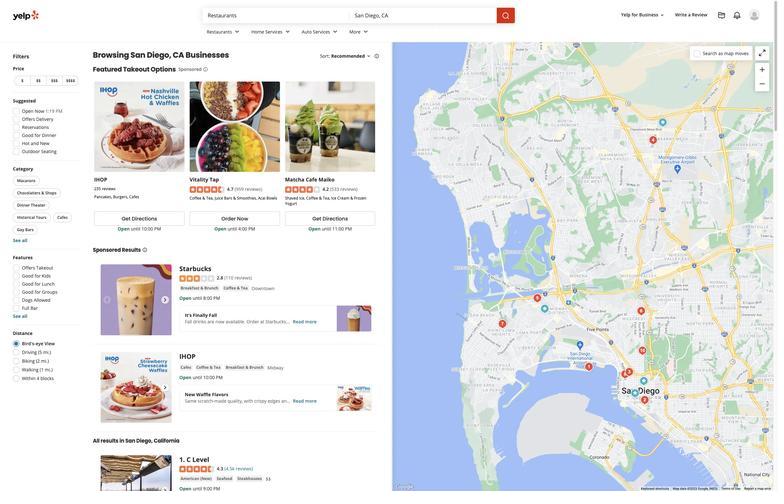 Task type: describe. For each thing, give the bounding box(es) containing it.
8:00
[[203, 295, 212, 301]]

1 . c level
[[180, 456, 209, 465]]

2.8 star rating image
[[180, 276, 214, 282]]

dinner inside dinner theater button
[[17, 203, 30, 208]]

hot
[[22, 140, 30, 147]]

bird's-
[[22, 341, 36, 347]]

reviews) for 4.7 (959 reviews)
[[245, 186, 262, 192]]

0 vertical spatial diego,
[[147, 50, 171, 60]]

tap
[[210, 176, 219, 183]]

0 vertical spatial open until 10:00 pm
[[118, 226, 161, 232]]

read for ihop
[[293, 399, 304, 405]]

coffee down (110
[[224, 286, 236, 291]]

macarons button
[[13, 176, 40, 186]]

steakhouses link
[[236, 476, 263, 483]]

see for category
[[13, 238, 21, 244]]

more for starbucks
[[305, 319, 317, 325]]

0 vertical spatial san
[[131, 50, 145, 60]]

(5
[[38, 350, 42, 356]]

theater
[[31, 203, 45, 208]]

options
[[151, 65, 176, 74]]

next image for ihop
[[161, 384, 169, 392]]

1 vertical spatial fall
[[185, 319, 192, 325]]

open now 1:19 pm
[[22, 108, 62, 114]]

1 vertical spatial open until 10:00 pm
[[180, 375, 223, 381]]

0 horizontal spatial and
[[31, 140, 39, 147]]

open left 11:00
[[309, 226, 321, 232]]

4.2 (533 reviews)
[[323, 186, 358, 192]]

1 vertical spatial $$
[[266, 477, 271, 483]]

ihop for ihop
[[180, 353, 196, 361]]

american (new) link
[[180, 476, 213, 483]]

cream
[[338, 196, 350, 201]]

1 vertical spatial order
[[247, 319, 259, 325]]

coffee inside shaved ice, coffee & tea, ice cream & frozen yogurt
[[307, 196, 318, 201]]

zoom out image
[[759, 80, 767, 88]]

map for moves
[[725, 50, 734, 56]]

pancakes,
[[94, 194, 112, 200]]

read more for ihop
[[293, 399, 317, 405]]

directions for matcha cafe maiko
[[323, 215, 348, 223]]

matcha cafe maiko image
[[657, 116, 670, 129]]

for for lunch
[[35, 281, 41, 287]]

filters
[[13, 53, 29, 60]]

now
[[216, 319, 225, 325]]

1 vertical spatial ihop link
[[180, 353, 196, 361]]

breakfast for the top breakfast & brunch link
[[181, 286, 200, 291]]

browsing san diego, ca businesses
[[93, 50, 229, 60]]

dinner theater button
[[13, 201, 50, 211]]

delivery
[[36, 116, 53, 122]]

until up "waffle"
[[193, 375, 202, 381]]

open down order now on the top of page
[[215, 226, 227, 232]]

open down suggested
[[22, 108, 34, 114]]

0 horizontal spatial ihop image
[[101, 353, 172, 424]]

for for kids
[[35, 273, 41, 279]]

reviews
[[102, 186, 116, 192]]

zoom in image
[[759, 66, 767, 74]]

juice
[[215, 196, 223, 201]]

coffee & tea link for downtown
[[222, 285, 249, 292]]

coffee & tea for downtown
[[224, 286, 248, 291]]

1 horizontal spatial fall
[[209, 312, 217, 319]]

steamy piggy image
[[647, 134, 660, 147]]

eye
[[36, 341, 43, 347]]

shortcuts
[[656, 488, 670, 491]]

0 horizontal spatial order
[[222, 215, 236, 223]]

open up it's
[[180, 295, 192, 301]]

4.2 star rating image
[[285, 187, 320, 193]]

keyboard
[[642, 488, 655, 491]]

1 vertical spatial breakfast & brunch button
[[225, 365, 265, 371]]

chocolatiers & shops button
[[13, 189, 61, 198]]

breakfast & brunch for left the breakfast & brunch button
[[181, 286, 219, 291]]

1 horizontal spatial dinner
[[42, 132, 56, 139]]

results
[[101, 438, 118, 445]]

1 vertical spatial diego,
[[136, 438, 153, 445]]

group containing category
[[12, 166, 80, 244]]

chocolatiers
[[17, 191, 40, 196]]

group containing features
[[11, 255, 80, 320]]

coffee down 4.7 star rating image
[[190, 196, 202, 201]]

(4.5k
[[225, 466, 235, 472]]

takeout for offers
[[36, 265, 53, 271]]

reservations
[[22, 124, 49, 130]]

c
[[187, 456, 191, 465]]

0 horizontal spatial breakfast & brunch button
[[180, 285, 220, 292]]

yelp
[[622, 12, 631, 18]]

0 vertical spatial c level image
[[583, 361, 596, 374]]

$$$$ button
[[62, 76, 79, 86]]

groups
[[42, 289, 58, 295]]

google,
[[699, 488, 709, 491]]

keyboard shortcuts button
[[642, 487, 670, 492]]

4.7 star rating image
[[190, 187, 225, 193]]

coffee & tea button for midway
[[195, 365, 222, 371]]

coffee right cafes link
[[197, 365, 209, 371]]

chocolatiers & shops
[[17, 191, 57, 196]]

distance
[[13, 331, 33, 337]]

search as map moves
[[704, 50, 749, 56]]

for for dinner
[[35, 132, 41, 139]]

get for ihop
[[122, 215, 131, 223]]

next image for starbucks
[[161, 296, 169, 304]]

get directions for ihop
[[122, 215, 157, 223]]

1 horizontal spatial starbucks
[[266, 319, 286, 325]]

suggested
[[13, 98, 36, 104]]

category
[[13, 166, 33, 172]]

good for good for lunch
[[22, 281, 33, 287]]

steakhouses button
[[236, 476, 263, 483]]

& left shops
[[41, 191, 44, 196]]

directions for ihop
[[132, 215, 157, 223]]

& up open until 8:00 pm
[[201, 286, 204, 291]]

24 chevron down v2 image for more
[[362, 28, 370, 36]]

(4.5k reviews) link
[[225, 466, 253, 473]]

1 vertical spatial c level image
[[101, 456, 172, 492]]

bird's-eye view
[[22, 341, 55, 347]]

snooze, an a.m. eatery image
[[635, 305, 648, 318]]

home services
[[252, 29, 283, 35]]

meze greek fusion image
[[639, 395, 652, 408]]

read more for starbucks
[[293, 319, 317, 325]]

phil's bbq image
[[531, 292, 544, 305]]

cesarina image
[[496, 318, 509, 331]]

notifications image
[[734, 12, 742, 19]]

©2023
[[688, 488, 698, 491]]

1 horizontal spatial new
[[185, 392, 195, 398]]

map for error
[[758, 488, 764, 491]]

previous image
[[103, 296, 111, 304]]

waffle
[[196, 392, 211, 398]]

it's
[[185, 312, 192, 319]]

cafes inside cafes link
[[181, 365, 191, 371]]

tours
[[36, 215, 46, 221]]

shaved
[[285, 196, 298, 201]]

new waffle flavors
[[185, 392, 228, 398]]

in
[[120, 438, 124, 445]]

2 vertical spatial 16 info v2 image
[[142, 248, 147, 253]]

1 vertical spatial 10:00
[[203, 375, 215, 381]]

outdoor
[[22, 149, 40, 155]]

cucina urbana image
[[637, 345, 649, 358]]

historical tours button
[[13, 213, 51, 223]]

walking
[[22, 367, 39, 373]]

offers for offers delivery
[[22, 116, 35, 122]]

$$ inside button
[[36, 78, 41, 84]]

starbucks image
[[101, 265, 172, 336]]

& down 2.8 (110 reviews)
[[237, 286, 240, 291]]

& left midway
[[246, 365, 249, 371]]

0 horizontal spatial ihop link
[[94, 176, 107, 183]]

16 info v2 image for featured takeout options
[[203, 67, 208, 72]]

recommended
[[331, 53, 365, 59]]

& down 4.7 star rating image
[[203, 196, 205, 201]]

11:00
[[333, 226, 344, 232]]

until left "8:00"
[[193, 295, 202, 301]]

previous image for first slideshow element from the bottom of the page
[[103, 488, 111, 492]]

24 chevron down v2 image for home services
[[284, 28, 292, 36]]

good for good for groups
[[22, 289, 33, 295]]

$$$
[[51, 78, 58, 84]]

sponsored for sponsored results
[[93, 247, 121, 254]]

$$$$
[[66, 78, 75, 84]]

0 horizontal spatial cafes
[[57, 215, 68, 221]]

Near text field
[[355, 12, 492, 19]]

0 horizontal spatial cafes button
[[53, 213, 72, 223]]

american
[[181, 477, 199, 482]]

hot and new
[[22, 140, 49, 147]]

all results in san diego, california
[[93, 438, 180, 445]]

water grill - san diego image
[[639, 394, 652, 407]]

today.
[[288, 319, 301, 325]]

good for kids
[[22, 273, 51, 279]]

Find text field
[[208, 12, 345, 19]]

until for matcha cafe maiko
[[322, 226, 332, 232]]

gay bars
[[17, 227, 34, 233]]

search image
[[502, 12, 510, 20]]

matcha cafe maiko
[[285, 176, 335, 183]]

4:00
[[238, 226, 247, 232]]

driving (5 mi.)
[[22, 350, 51, 356]]

report
[[745, 488, 755, 491]]

shaved ice, coffee & tea, ice cream & frozen yogurt
[[285, 196, 367, 207]]

write a review link
[[673, 9, 711, 21]]

until for vitality tap
[[228, 226, 237, 232]]

moves
[[736, 50, 749, 56]]

more for ihop
[[305, 399, 317, 405]]

gay bars button
[[13, 225, 38, 235]]

coffee & tea button for downtown
[[222, 285, 249, 292]]

good for groups
[[22, 289, 58, 295]]

1 horizontal spatial breakfast & brunch link
[[225, 365, 265, 371]]

price group
[[13, 66, 80, 87]]

historical
[[17, 215, 35, 221]]

slideshow element for starbucks
[[101, 265, 172, 336]]

bars inside 'gay bars' button
[[25, 227, 34, 233]]

reviews) for 4.2 (533 reviews)
[[341, 186, 358, 192]]

user actions element
[[617, 8, 770, 48]]

good for dinner
[[22, 132, 56, 139]]

fluffy
[[291, 399, 302, 405]]

4.3 star rating image
[[180, 467, 214, 473]]



Task type: locate. For each thing, give the bounding box(es) containing it.
2 24 chevron down v2 image from the left
[[362, 28, 370, 36]]

1 vertical spatial bars
[[25, 227, 34, 233]]

0 horizontal spatial 24 chevron down v2 image
[[234, 28, 241, 36]]

1 get directions link from the left
[[94, 212, 185, 226]]

edges
[[268, 399, 280, 405]]

see all button down gay on the left of the page
[[13, 238, 27, 244]]

1 vertical spatial and
[[282, 399, 290, 405]]

order up open until 4:00 pm
[[222, 215, 236, 223]]

None search field
[[203, 8, 517, 23]]

2 good from the top
[[22, 273, 33, 279]]

mi.) for driving (5 mi.)
[[43, 350, 51, 356]]

24 chevron down v2 image
[[234, 28, 241, 36], [284, 28, 292, 36]]

now for order
[[237, 215, 248, 223]]

1 horizontal spatial cafes
[[129, 194, 139, 200]]

drinks
[[193, 319, 206, 325]]

previous image for ihop's slideshow element
[[103, 384, 111, 392]]

1 vertical spatial cafes
[[57, 215, 68, 221]]

map region
[[316, 25, 779, 492]]

0 horizontal spatial breakfast & brunch
[[181, 286, 219, 291]]

services
[[266, 29, 283, 35], [313, 29, 330, 35]]

0 vertical spatial read
[[293, 319, 304, 325]]

map left the error
[[758, 488, 764, 491]]

reviews) right (110
[[235, 275, 252, 281]]

for for business
[[632, 12, 639, 18]]

order
[[222, 215, 236, 223], [247, 319, 259, 325]]

ihop link up cafes link
[[180, 353, 196, 361]]

good for good for dinner
[[22, 132, 33, 139]]

get directions link for matcha cafe maiko
[[285, 212, 376, 226]]

expand map image
[[759, 49, 767, 57]]

good down "offers takeout"
[[22, 273, 33, 279]]

offers delivery
[[22, 116, 53, 122]]

1 vertical spatial brunch
[[250, 365, 264, 371]]

a right report
[[755, 488, 757, 491]]

get directions link down burgers,
[[94, 212, 185, 226]]

1 horizontal spatial 16 info v2 image
[[203, 67, 208, 72]]

services for home services
[[266, 29, 283, 35]]

get directions for matcha cafe maiko
[[313, 215, 348, 223]]

see all button down full on the bottom of the page
[[13, 314, 27, 320]]

all for features
[[22, 314, 27, 320]]

open up sponsored results
[[118, 226, 130, 232]]

c level image
[[583, 361, 596, 374], [101, 456, 172, 492]]

24 chevron down v2 image for restaurants
[[234, 28, 241, 36]]

1 get from the left
[[122, 215, 131, 223]]

1 more from the top
[[305, 319, 317, 325]]

see up 'distance'
[[13, 314, 21, 320]]

coffee & tea button
[[222, 285, 249, 292], [195, 365, 222, 371]]

auto
[[302, 29, 312, 35]]

0 horizontal spatial 16 info v2 image
[[142, 248, 147, 253]]

see for features
[[13, 314, 21, 320]]

1 vertical spatial ihop image
[[101, 353, 172, 424]]

2 slideshow element from the top
[[101, 353, 172, 424]]

reviews) up smoothies,
[[245, 186, 262, 192]]

breakfast up flavors
[[226, 365, 245, 371]]

now up the offers delivery
[[35, 108, 44, 114]]

queenstown public house image
[[623, 366, 636, 379]]

sponsored down ca
[[179, 66, 202, 72]]

next image
[[161, 296, 169, 304], [161, 384, 169, 392], [161, 488, 169, 492]]

for inside 'button'
[[632, 12, 639, 18]]

group containing suggested
[[11, 98, 80, 157]]

0 horizontal spatial coffee & tea link
[[195, 365, 222, 371]]

tea for midway
[[214, 365, 221, 371]]

1 horizontal spatial a
[[755, 488, 757, 491]]

0 vertical spatial a
[[689, 12, 691, 18]]

made
[[215, 399, 227, 405]]

walking (1 mi.)
[[22, 367, 53, 373]]

fall drinks are now available. order at starbucks today.
[[185, 319, 301, 325]]

0 vertical spatial new
[[40, 140, 49, 147]]

dinner up hot and new
[[42, 132, 56, 139]]

ihop inside ihop 235 reviews pancakes, burgers, cafes
[[94, 176, 107, 183]]

1 tea, from the left
[[206, 196, 214, 201]]

within 4 blocks
[[22, 376, 54, 382]]

1 vertical spatial coffee & tea button
[[195, 365, 222, 371]]

10:00
[[142, 226, 153, 232], [203, 375, 215, 381]]

fall up are
[[209, 312, 217, 319]]

0 vertical spatial slideshow element
[[101, 265, 172, 336]]

1 horizontal spatial tea
[[241, 286, 248, 291]]

for for groups
[[35, 289, 41, 295]]

24 chevron down v2 image left "auto"
[[284, 28, 292, 36]]

brunch left midway
[[250, 365, 264, 371]]

map right the as
[[725, 50, 734, 56]]

1 see from the top
[[13, 238, 21, 244]]

shops
[[45, 191, 57, 196]]

coffee & tea link down 2.8 (110 reviews)
[[222, 285, 249, 292]]

2 see from the top
[[13, 314, 21, 320]]

0 horizontal spatial new
[[40, 140, 49, 147]]

now up 4:00
[[237, 215, 248, 223]]

brunch up "8:00"
[[205, 286, 219, 291]]

kids
[[42, 273, 51, 279]]

1 horizontal spatial tea,
[[323, 196, 331, 201]]

ihop link up 235
[[94, 176, 107, 183]]

see all down full on the bottom of the page
[[13, 314, 27, 320]]

breakfast & brunch link
[[180, 285, 220, 292], [225, 365, 265, 371]]

1 horizontal spatial breakfast & brunch button
[[225, 365, 265, 371]]

0 vertical spatial bars
[[224, 196, 232, 201]]

bars right juice
[[224, 196, 232, 201]]

slideshow element
[[101, 265, 172, 336], [101, 353, 172, 424], [101, 456, 172, 492]]

0 horizontal spatial a
[[689, 12, 691, 18]]

for up hot and new
[[35, 132, 41, 139]]

vitality tap link
[[190, 176, 219, 183]]

dogs allowed
[[22, 297, 50, 304]]

0 vertical spatial starbucks
[[180, 265, 212, 274]]

finally
[[193, 312, 208, 319]]

0 vertical spatial breakfast
[[181, 286, 200, 291]]

terms
[[722, 488, 731, 491]]

0 vertical spatial breakfast & brunch link
[[180, 285, 220, 292]]

yogurt
[[285, 201, 297, 207]]

bars
[[224, 196, 232, 201], [25, 227, 34, 233]]

acai
[[258, 196, 266, 201]]

1 24 chevron down v2 image from the left
[[332, 28, 339, 36]]

4
[[37, 376, 39, 382]]

takeout for featured
[[123, 65, 150, 74]]

all
[[93, 438, 100, 445]]

king & queen cantina image
[[619, 368, 632, 381]]

16 chevron down v2 image
[[366, 54, 372, 59]]

1 horizontal spatial directions
[[323, 215, 348, 223]]

0 vertical spatial now
[[35, 108, 44, 114]]

0 vertical spatial coffee & tea
[[224, 286, 248, 291]]

24 chevron down v2 image for auto services
[[332, 28, 339, 36]]

1 see all button from the top
[[13, 238, 27, 244]]

of
[[732, 488, 735, 491]]

directions
[[132, 215, 157, 223], [323, 215, 348, 223]]

option group containing distance
[[11, 331, 80, 384]]

starbucks image
[[638, 375, 651, 388]]

0 vertical spatial 10:00
[[142, 226, 153, 232]]

2 previous image from the top
[[103, 488, 111, 492]]

reviews) inside "link"
[[236, 466, 253, 472]]

0 vertical spatial map
[[725, 50, 734, 56]]

get for matcha cafe maiko
[[313, 215, 322, 223]]

breakfast & brunch link left midway
[[225, 365, 265, 371]]

1 read more from the top
[[293, 319, 317, 325]]

24 chevron down v2 image inside the more link
[[362, 28, 370, 36]]

businesses
[[186, 50, 229, 60]]

read for starbucks
[[293, 319, 304, 325]]

1 offers from the top
[[22, 116, 35, 122]]

2 24 chevron down v2 image from the left
[[284, 28, 292, 36]]

diego, up the options
[[147, 50, 171, 60]]

yelp for business button
[[619, 9, 668, 21]]

and up outdoor in the top left of the page
[[31, 140, 39, 147]]

coffee & tea down 2.8 (110 reviews)
[[224, 286, 248, 291]]

offers up reservations
[[22, 116, 35, 122]]

seafood button
[[216, 476, 234, 483]]

0 horizontal spatial starbucks
[[180, 265, 212, 274]]

0 vertical spatial cafes
[[129, 194, 139, 200]]

1 horizontal spatial and
[[282, 399, 290, 405]]

ihop up 235
[[94, 176, 107, 183]]

0 horizontal spatial get directions link
[[94, 212, 185, 226]]

bar
[[31, 305, 38, 312]]

new up "same"
[[185, 392, 195, 398]]

24 chevron down v2 image inside home services link
[[284, 28, 292, 36]]

(4.5k reviews)
[[225, 466, 253, 472]]

breakfast for breakfast & brunch link to the right
[[226, 365, 245, 371]]

business categories element
[[202, 23, 761, 42]]

and left fluffy
[[282, 399, 290, 405]]

ihop image
[[539, 303, 552, 316], [101, 353, 172, 424]]

steakhouses
[[238, 477, 262, 482]]

offers for offers takeout
[[22, 265, 35, 271]]

1 horizontal spatial 24 chevron down v2 image
[[284, 28, 292, 36]]

get directions link for ihop
[[94, 212, 185, 226]]

projects image
[[718, 12, 726, 19]]

ihop up cafes link
[[180, 353, 196, 361]]

and
[[31, 140, 39, 147], [282, 399, 290, 405]]

see all button
[[13, 238, 27, 244], [13, 314, 27, 320]]

group
[[756, 63, 770, 91], [11, 98, 80, 157], [12, 166, 80, 244], [11, 255, 80, 320]]

good up hot
[[22, 132, 33, 139]]

services right "auto"
[[313, 29, 330, 35]]

reviews) up "steakhouses"
[[236, 466, 253, 472]]

sponsored for sponsored
[[179, 66, 202, 72]]

for down "good for kids"
[[35, 281, 41, 287]]

1 see all from the top
[[13, 238, 27, 244]]

1 services from the left
[[266, 29, 283, 35]]

see all button for category
[[13, 238, 27, 244]]

breakfast & brunch button left midway
[[225, 365, 265, 371]]

0 vertical spatial breakfast & brunch
[[181, 286, 219, 291]]

see down gay on the left of the page
[[13, 238, 21, 244]]

24 chevron down v2 image right restaurants at the left
[[234, 28, 241, 36]]

browsing
[[93, 50, 129, 60]]

2 see all button from the top
[[13, 314, 27, 320]]

all for category
[[22, 238, 27, 244]]

slideshow element for ihop
[[101, 353, 172, 424]]

& right cafes link
[[210, 365, 213, 371]]

tyler b. image
[[749, 9, 761, 20]]

24 chevron down v2 image
[[332, 28, 339, 36], [362, 28, 370, 36]]

2 offers from the top
[[22, 265, 35, 271]]

mi.) for biking (2 mi.)
[[41, 358, 49, 365]]

0 horizontal spatial now
[[35, 108, 44, 114]]

4 good from the top
[[22, 289, 33, 295]]

1 horizontal spatial sponsored
[[179, 66, 202, 72]]

google image
[[394, 483, 416, 492]]

see all for category
[[13, 238, 27, 244]]

until for ihop
[[131, 226, 140, 232]]

1 vertical spatial tea
[[214, 365, 221, 371]]

breakfast & brunch link up open until 8:00 pm
[[180, 285, 220, 292]]

option group
[[11, 331, 80, 384]]

1 vertical spatial breakfast
[[226, 365, 245, 371]]

2 see all from the top
[[13, 314, 27, 320]]

vitality tap image
[[629, 387, 642, 400]]

1 horizontal spatial 24 chevron down v2 image
[[362, 28, 370, 36]]

1 vertical spatial next image
[[161, 384, 169, 392]]

1 vertical spatial more
[[305, 399, 317, 405]]

tea, left ice
[[323, 196, 331, 201]]

2 read more from the top
[[293, 399, 317, 405]]

breakfast & brunch down 2.8 star rating image
[[181, 286, 219, 291]]

1 slideshow element from the top
[[101, 265, 172, 336]]

view
[[45, 341, 55, 347]]

for down "offers takeout"
[[35, 273, 41, 279]]

1 horizontal spatial get directions link
[[285, 212, 376, 226]]

mi.) right (5
[[43, 350, 51, 356]]

coffee & tea link for midway
[[195, 365, 222, 371]]

more right today.
[[305, 319, 317, 325]]

1 none field from the left
[[208, 12, 345, 19]]

24 chevron down v2 image inside auto services link
[[332, 28, 339, 36]]

2 get from the left
[[313, 215, 322, 223]]

burgers,
[[113, 194, 128, 200]]

get down burgers,
[[122, 215, 131, 223]]

matcha cafe maiko link
[[285, 176, 335, 183]]

ca
[[173, 50, 184, 60]]

for down good for lunch at bottom left
[[35, 289, 41, 295]]

breakfast & brunch
[[181, 286, 219, 291], [226, 365, 264, 371]]

vitality tap
[[190, 176, 219, 183]]

sponsored
[[179, 66, 202, 72], [93, 247, 121, 254]]

0 vertical spatial 16 info v2 image
[[375, 54, 380, 59]]

report a map error
[[745, 488, 772, 491]]

24 chevron down v2 image inside restaurants link
[[234, 28, 241, 36]]

2 directions from the left
[[323, 215, 348, 223]]

none field near
[[355, 12, 492, 19]]

it's finally fall
[[185, 312, 217, 319]]

fall down it's
[[185, 319, 192, 325]]

1 next image from the top
[[161, 296, 169, 304]]

tea down 2.8 (110 reviews)
[[241, 286, 248, 291]]

1 vertical spatial a
[[755, 488, 757, 491]]

2 none field from the left
[[355, 12, 492, 19]]

takeout left the options
[[123, 65, 150, 74]]

2 more from the top
[[305, 399, 317, 405]]

home services link
[[246, 23, 297, 42]]

services right home
[[266, 29, 283, 35]]

read more
[[293, 319, 317, 325], [293, 399, 317, 405]]

coffee & tea button down 2.8 (110 reviews)
[[222, 285, 249, 292]]

1 24 chevron down v2 image from the left
[[234, 28, 241, 36]]

reviews) up cream
[[341, 186, 358, 192]]

same
[[185, 399, 197, 405]]

open until 10:00 pm up "waffle"
[[180, 375, 223, 381]]

full bar
[[22, 305, 38, 312]]

0 vertical spatial order
[[222, 215, 236, 223]]

for right yelp
[[632, 12, 639, 18]]

open until 8:00 pm
[[180, 295, 220, 301]]

1 vertical spatial cafes button
[[180, 365, 193, 371]]

a for report
[[755, 488, 757, 491]]

& right cream
[[351, 196, 353, 201]]

see all for features
[[13, 314, 27, 320]]

1 good from the top
[[22, 132, 33, 139]]

bars right gay on the left of the page
[[25, 227, 34, 233]]

coffee & tea button right cafes link
[[195, 365, 222, 371]]

1 vertical spatial san
[[125, 438, 135, 445]]

1 horizontal spatial breakfast
[[226, 365, 245, 371]]

new up seating
[[40, 140, 49, 147]]

none field find
[[208, 12, 345, 19]]

24 chevron down v2 image right auto services
[[332, 28, 339, 36]]

16 info v2 image
[[375, 54, 380, 59], [203, 67, 208, 72], [142, 248, 147, 253]]

bowls
[[267, 196, 277, 201]]

tea, left juice
[[206, 196, 214, 201]]

0 horizontal spatial get directions
[[122, 215, 157, 223]]

tea up flavors
[[214, 365, 221, 371]]

0 horizontal spatial breakfast
[[181, 286, 200, 291]]

biking
[[22, 358, 35, 365]]

1:19
[[46, 108, 55, 114]]

1 vertical spatial previous image
[[103, 488, 111, 492]]

san up featured takeout options
[[131, 50, 145, 60]]

16 chevron down v2 image
[[660, 12, 665, 18]]

smoothies,
[[237, 196, 257, 201]]

open down cafes link
[[180, 375, 192, 381]]

1 horizontal spatial none field
[[355, 12, 492, 19]]

price
[[13, 66, 24, 72]]

1 directions from the left
[[132, 215, 157, 223]]

0 horizontal spatial fall
[[185, 319, 192, 325]]

2 get directions from the left
[[313, 215, 348, 223]]

1 vertical spatial read more
[[293, 399, 317, 405]]

4.7 (959 reviews)
[[227, 186, 262, 192]]

allowed
[[34, 297, 50, 304]]

0 vertical spatial ihop image
[[539, 303, 552, 316]]

tea for downtown
[[241, 286, 248, 291]]

tea, inside shaved ice, coffee & tea, ice cream & frozen yogurt
[[323, 196, 331, 201]]

flavors
[[212, 392, 228, 398]]

takeout
[[123, 65, 150, 74], [36, 265, 53, 271]]

1 vertical spatial sponsored
[[93, 247, 121, 254]]

coffee & tea right cafes link
[[197, 365, 221, 371]]

coffee & tea link
[[222, 285, 249, 292], [195, 365, 222, 371]]

& down 4.7
[[233, 196, 236, 201]]

breakfast & brunch left midway
[[226, 365, 264, 371]]

1 horizontal spatial cafes button
[[180, 365, 193, 371]]

2.8 (110 reviews)
[[217, 275, 252, 281]]

0 vertical spatial see all
[[13, 238, 27, 244]]

0 vertical spatial mi.)
[[43, 350, 51, 356]]

2 next image from the top
[[161, 384, 169, 392]]

cafes inside ihop 235 reviews pancakes, burgers, cafes
[[129, 194, 139, 200]]

0 horizontal spatial 10:00
[[142, 226, 153, 232]]

previous image
[[103, 384, 111, 392], [103, 488, 111, 492]]

0 horizontal spatial breakfast & brunch link
[[180, 285, 220, 292]]

all down 'gay bars' button
[[22, 238, 27, 244]]

1 vertical spatial map
[[758, 488, 764, 491]]

2.8
[[217, 275, 223, 281]]

& left ice
[[319, 196, 322, 201]]

2 read from the top
[[293, 399, 304, 405]]

american (new)
[[181, 477, 212, 482]]

1 horizontal spatial ihop
[[180, 353, 196, 361]]

breakfast
[[181, 286, 200, 291], [226, 365, 245, 371]]

&
[[41, 191, 44, 196], [203, 196, 205, 201], [233, 196, 236, 201], [319, 196, 322, 201], [351, 196, 353, 201], [201, 286, 204, 291], [237, 286, 240, 291], [210, 365, 213, 371], [246, 365, 249, 371]]

0 vertical spatial and
[[31, 140, 39, 147]]

services for auto services
[[313, 29, 330, 35]]

get directions up open until 11:00 pm
[[313, 215, 348, 223]]

takeout up kids on the bottom left
[[36, 265, 53, 271]]

scratch-
[[198, 399, 215, 405]]

gay
[[17, 227, 24, 233]]

business
[[640, 12, 659, 18]]

1 vertical spatial starbucks
[[266, 319, 286, 325]]

1 get directions from the left
[[122, 215, 157, 223]]

ice
[[332, 196, 337, 201]]

3 next image from the top
[[161, 488, 169, 492]]

until up results
[[131, 226, 140, 232]]

review
[[693, 12, 708, 18]]

1 horizontal spatial open until 10:00 pm
[[180, 375, 223, 381]]

2 vertical spatial next image
[[161, 488, 169, 492]]

3 good from the top
[[22, 281, 33, 287]]

san right "in"
[[125, 438, 135, 445]]

4.3
[[217, 466, 223, 472]]

until left 4:00
[[228, 226, 237, 232]]

$
[[21, 78, 24, 84]]

dinner up historical
[[17, 203, 30, 208]]

full
[[22, 305, 29, 312]]

1 horizontal spatial ihop image
[[539, 303, 552, 316]]

starbucks right the "at"
[[266, 319, 286, 325]]

all down full on the bottom of the page
[[22, 314, 27, 320]]

starbucks up 2.8 star rating image
[[180, 265, 212, 274]]

good for good for kids
[[22, 273, 33, 279]]

1 horizontal spatial brunch
[[250, 365, 264, 371]]

0 horizontal spatial $$
[[36, 78, 41, 84]]

map
[[674, 488, 680, 491]]

1 previous image from the top
[[103, 384, 111, 392]]

0 vertical spatial takeout
[[123, 65, 150, 74]]

0 vertical spatial cafes button
[[53, 213, 72, 223]]

2 all from the top
[[22, 314, 27, 320]]

coffee & tea for midway
[[197, 365, 221, 371]]

1 vertical spatial takeout
[[36, 265, 53, 271]]

4.7
[[227, 186, 234, 192]]

1 all from the top
[[22, 238, 27, 244]]

0 horizontal spatial bars
[[25, 227, 34, 233]]

until left 11:00
[[322, 226, 332, 232]]

2 vertical spatial cafes
[[181, 365, 191, 371]]

reviews) for 2.8 (110 reviews)
[[235, 275, 252, 281]]

get up open until 11:00 pm
[[313, 215, 322, 223]]

brunch for breakfast & brunch link to the right
[[250, 365, 264, 371]]

0 horizontal spatial services
[[266, 29, 283, 35]]

brunch for the top breakfast & brunch link
[[205, 286, 219, 291]]

now for open
[[35, 108, 44, 114]]

see all button for features
[[13, 314, 27, 320]]

downtown
[[252, 286, 275, 292]]

2 tea, from the left
[[323, 196, 331, 201]]

0 vertical spatial ihop link
[[94, 176, 107, 183]]

more right fluffy
[[305, 399, 317, 405]]

16 info v2 image down businesses
[[203, 67, 208, 72]]

0 vertical spatial see
[[13, 238, 21, 244]]

0 horizontal spatial 24 chevron down v2 image
[[332, 28, 339, 36]]

2 get directions link from the left
[[285, 212, 376, 226]]

1 vertical spatial dinner
[[17, 203, 30, 208]]

16 info v2 image for browsing san diego, ca businesses
[[375, 54, 380, 59]]

a for write
[[689, 12, 691, 18]]

driving
[[22, 350, 37, 356]]

0 horizontal spatial ihop
[[94, 176, 107, 183]]

seafood link
[[216, 476, 234, 483]]

1 read from the top
[[293, 319, 304, 325]]

0 horizontal spatial c level image
[[101, 456, 172, 492]]

get directions link down shaved ice, coffee & tea, ice cream & frozen yogurt
[[285, 212, 376, 226]]

at
[[260, 319, 265, 325]]

ihop for ihop 235 reviews pancakes, burgers, cafes
[[94, 176, 107, 183]]

16 info v2 image right results
[[142, 248, 147, 253]]

breakfast down 2.8 star rating image
[[181, 286, 200, 291]]

2 vertical spatial slideshow element
[[101, 456, 172, 492]]

inegi
[[710, 488, 718, 491]]

mi.) for walking (1 mi.)
[[45, 367, 53, 373]]

new
[[40, 140, 49, 147], [185, 392, 195, 398]]

2 services from the left
[[313, 29, 330, 35]]

for
[[632, 12, 639, 18], [35, 132, 41, 139], [35, 273, 41, 279], [35, 281, 41, 287], [35, 289, 41, 295]]

3 slideshow element from the top
[[101, 456, 172, 492]]

lunch
[[42, 281, 55, 287]]

sponsored left results
[[93, 247, 121, 254]]

breakfast & brunch for the bottommost the breakfast & brunch button
[[226, 365, 264, 371]]

1 vertical spatial coffee & tea
[[197, 365, 221, 371]]

16 info v2 image right 16 chevron down v2 icon
[[375, 54, 380, 59]]

None field
[[208, 12, 345, 19], [355, 12, 492, 19]]

mi.) right (2
[[41, 358, 49, 365]]

0 horizontal spatial coffee & tea button
[[195, 365, 222, 371]]

level
[[193, 456, 209, 465]]



Task type: vqa. For each thing, say whether or not it's contained in the screenshot.
bottom Open until 10:00 PM
yes



